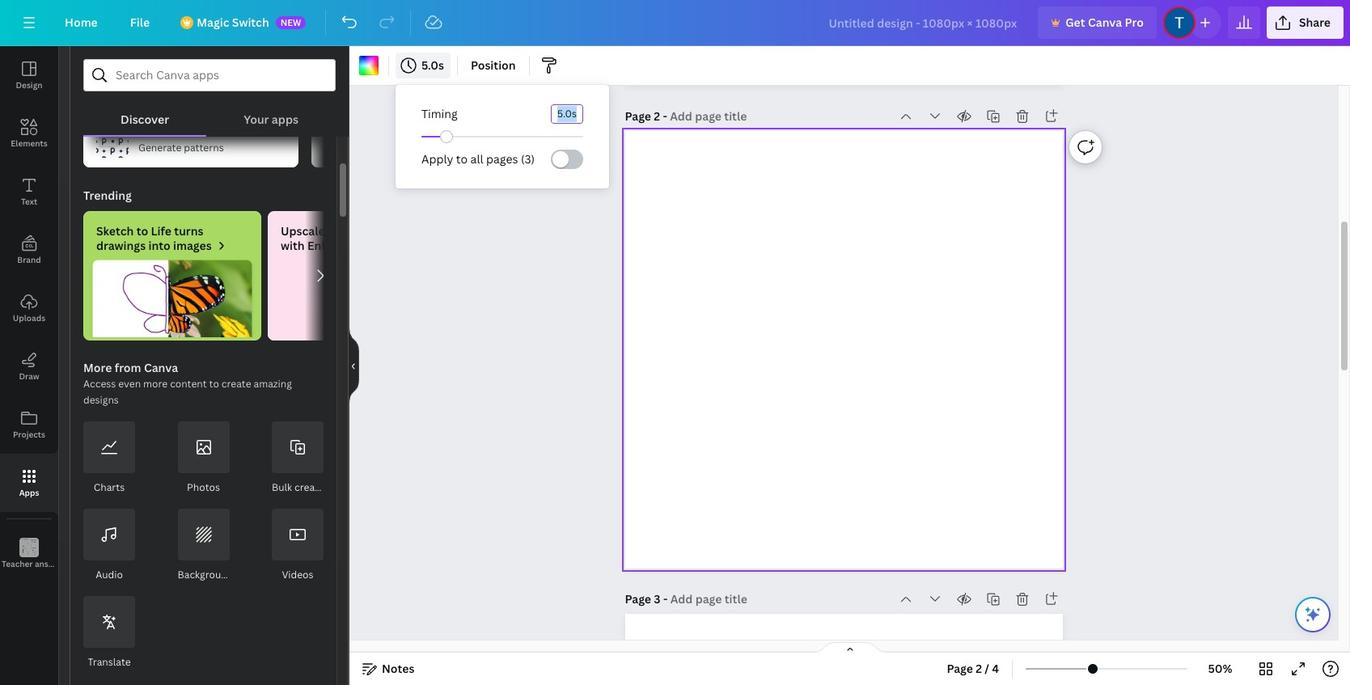 Task type: describe. For each thing, give the bounding box(es) containing it.
elements
[[11, 138, 48, 149]]

answer
[[35, 558, 63, 570]]

videos
[[282, 568, 313, 582]]

trending
[[83, 188, 132, 203]]

background
[[178, 568, 233, 582]]

more from canva element
[[83, 421, 324, 671]]

Design title text field
[[816, 6, 1032, 39]]

even
[[118, 377, 141, 391]]

switch
[[232, 15, 269, 30]]

your apps
[[244, 112, 298, 127]]

Search Canva apps search field
[[116, 60, 303, 91]]

design
[[16, 79, 43, 91]]

notes button
[[356, 656, 421, 682]]

discover button
[[83, 91, 206, 135]]

50% button
[[1194, 656, 1247, 682]]

page title text field for page 2 -
[[670, 108, 749, 125]]

create inside the more from canva "element"
[[295, 481, 324, 494]]

to for life
[[136, 223, 148, 239]]

elements button
[[0, 104, 58, 163]]

keys
[[65, 558, 82, 570]]

apps
[[272, 112, 298, 127]]

page 2 / 4 button
[[940, 656, 1006, 682]]

audio
[[96, 568, 123, 582]]

brand
[[17, 254, 41, 265]]

apps button
[[0, 454, 58, 512]]

enhancer
[[307, 238, 360, 253]]

teacher
[[2, 558, 33, 570]]

- for page 3 -
[[663, 591, 668, 607]]

apply
[[421, 151, 453, 167]]

notes
[[382, 661, 415, 676]]

charts
[[94, 481, 125, 494]]

uploads button
[[0, 279, 58, 337]]

patternedai generate patterns
[[138, 123, 224, 155]]

sketch to life turns drawings into images
[[96, 223, 212, 253]]

magic
[[197, 15, 229, 30]]

projects
[[13, 429, 45, 440]]

2 for -
[[654, 108, 660, 124]]

#ffffff image
[[359, 56, 379, 75]]

to inside more from canva access even more content to create amazing designs
[[209, 377, 219, 391]]

get canva pro button
[[1038, 6, 1157, 39]]

ai
[[401, 223, 412, 239]]

more
[[143, 377, 168, 391]]

4
[[992, 661, 999, 676]]

upscale
[[281, 223, 325, 239]]

page 2 -
[[625, 108, 670, 124]]

page title text field for page 3 -
[[670, 591, 749, 608]]

;
[[28, 560, 30, 570]]

draw button
[[0, 337, 58, 396]]

turns
[[174, 223, 203, 239]]

50%
[[1208, 661, 1233, 676]]

teacher answer keys
[[2, 558, 82, 570]]

position button
[[464, 53, 522, 78]]

share
[[1299, 15, 1331, 30]]

page inside button
[[947, 661, 973, 676]]

home link
[[52, 6, 111, 39]]

more from canva access even more content to create amazing designs
[[83, 360, 292, 407]]

page 3 -
[[625, 591, 670, 607]]

content
[[170, 377, 207, 391]]

drawings
[[96, 238, 146, 253]]

designs
[[83, 393, 119, 407]]



Task type: locate. For each thing, give the bounding box(es) containing it.
canva assistant image
[[1303, 605, 1323, 625]]

1 vertical spatial 2
[[976, 661, 982, 676]]

0 horizontal spatial images
[[173, 238, 212, 253]]

/
[[985, 661, 989, 676]]

Timing text field
[[552, 105, 582, 123]]

bulk
[[272, 481, 292, 494]]

2 for /
[[976, 661, 982, 676]]

hide image
[[349, 327, 359, 404]]

1 horizontal spatial create
[[295, 481, 324, 494]]

(3)
[[521, 151, 535, 167]]

0 vertical spatial -
[[663, 108, 667, 124]]

show pages image
[[811, 642, 889, 654]]

images inside sketch to life turns drawings into images
[[173, 238, 212, 253]]

uploads
[[13, 312, 45, 324]]

using
[[369, 223, 398, 239]]

text
[[21, 196, 37, 207]]

canva inside get canva pro button
[[1088, 15, 1122, 30]]

1 vertical spatial -
[[663, 591, 668, 607]]

to
[[456, 151, 468, 167], [136, 223, 148, 239], [209, 377, 219, 391]]

- for page 2 -
[[663, 108, 667, 124]]

page for page 3
[[625, 591, 651, 607]]

images left using
[[328, 223, 366, 239]]

to left life
[[136, 223, 148, 239]]

generate
[[138, 141, 181, 155]]

2 inside button
[[976, 661, 982, 676]]

canva
[[1088, 15, 1122, 30], [144, 360, 178, 375]]

1 vertical spatial to
[[136, 223, 148, 239]]

sketch
[[96, 223, 134, 239]]

draw
[[19, 371, 39, 382]]

2 vertical spatial to
[[209, 377, 219, 391]]

page right timing text box at the left
[[625, 108, 651, 124]]

amazing
[[254, 377, 292, 391]]

upscale images using ai with enhancer
[[281, 223, 412, 253]]

file
[[130, 15, 150, 30]]

projects button
[[0, 396, 58, 454]]

text button
[[0, 163, 58, 221]]

page 2 / 4
[[947, 661, 999, 676]]

share button
[[1267, 6, 1344, 39]]

a picture of a dog's face vertically divided into two parts. face's left side is blurry and right side is clear. image
[[268, 260, 446, 341]]

file button
[[117, 6, 163, 39]]

1 horizontal spatial canva
[[1088, 15, 1122, 30]]

all
[[470, 151, 483, 167]]

apps
[[19, 487, 39, 498]]

1 horizontal spatial 2
[[976, 661, 982, 676]]

to left all
[[456, 151, 468, 167]]

pages
[[486, 151, 518, 167]]

brand button
[[0, 221, 58, 279]]

to inside sketch to life turns drawings into images
[[136, 223, 148, 239]]

1 vertical spatial create
[[295, 481, 324, 494]]

2 page title text field from the top
[[670, 591, 749, 608]]

page
[[625, 108, 651, 124], [625, 591, 651, 607], [947, 661, 973, 676]]

images right into
[[173, 238, 212, 253]]

0 vertical spatial canva
[[1088, 15, 1122, 30]]

Page title text field
[[670, 108, 749, 125], [670, 591, 749, 608]]

life
[[151, 223, 171, 239]]

images inside the upscale images using ai with enhancer
[[328, 223, 366, 239]]

canva left pro
[[1088, 15, 1122, 30]]

timing
[[421, 106, 458, 121]]

2 - from the top
[[663, 591, 668, 607]]

1 page title text field from the top
[[670, 108, 749, 125]]

1 horizontal spatial images
[[328, 223, 366, 239]]

1 - from the top
[[663, 108, 667, 124]]

patterns
[[184, 141, 224, 155]]

1 horizontal spatial to
[[209, 377, 219, 391]]

outline of half a butterfly on the left, transformed into a vibrant image on the right. illustrates the app's sketch-to-image feature. image
[[83, 260, 261, 338]]

pro
[[1125, 15, 1144, 30]]

3
[[654, 591, 661, 607]]

your apps button
[[206, 91, 336, 135]]

get canva pro
[[1066, 15, 1144, 30]]

home
[[65, 15, 98, 30]]

bulk create
[[272, 481, 324, 494]]

to for all
[[456, 151, 468, 167]]

side panel tab list
[[0, 46, 82, 583]]

discover
[[121, 112, 169, 127]]

0 vertical spatial 2
[[654, 108, 660, 124]]

main menu bar
[[0, 0, 1350, 46]]

design button
[[0, 46, 58, 104]]

canva inside more from canva access even more content to create amazing designs
[[144, 360, 178, 375]]

page left /
[[947, 661, 973, 676]]

page for page 2
[[625, 108, 651, 124]]

5.0s
[[421, 57, 444, 73]]

0 horizontal spatial to
[[136, 223, 148, 239]]

create right bulk
[[295, 481, 324, 494]]

0 vertical spatial page
[[625, 108, 651, 124]]

5.0s button
[[396, 53, 451, 78]]

0 vertical spatial page title text field
[[670, 108, 749, 125]]

0 horizontal spatial 2
[[654, 108, 660, 124]]

photos
[[187, 481, 220, 494]]

1 vertical spatial page title text field
[[670, 591, 749, 608]]

1 vertical spatial page
[[625, 591, 651, 607]]

0 vertical spatial create
[[222, 377, 251, 391]]

create
[[222, 377, 251, 391], [295, 481, 324, 494]]

with
[[281, 238, 305, 253]]

images
[[328, 223, 366, 239], [173, 238, 212, 253]]

get
[[1066, 15, 1085, 30]]

patternedai image
[[96, 125, 129, 158]]

2 horizontal spatial to
[[456, 151, 468, 167]]

apply to all pages (3)
[[421, 151, 535, 167]]

patternedai
[[138, 123, 205, 138]]

0 vertical spatial to
[[456, 151, 468, 167]]

position
[[471, 57, 516, 73]]

new
[[280, 16, 301, 28]]

2
[[654, 108, 660, 124], [976, 661, 982, 676]]

1 vertical spatial canva
[[144, 360, 178, 375]]

2 vertical spatial page
[[947, 661, 973, 676]]

0 horizontal spatial canva
[[144, 360, 178, 375]]

from
[[115, 360, 141, 375]]

canva up "more"
[[144, 360, 178, 375]]

create left amazing
[[222, 377, 251, 391]]

your
[[244, 112, 269, 127]]

create inside more from canva access even more content to create amazing designs
[[222, 377, 251, 391]]

into
[[148, 238, 170, 253]]

magic switch
[[197, 15, 269, 30]]

0 horizontal spatial create
[[222, 377, 251, 391]]

-
[[663, 108, 667, 124], [663, 591, 668, 607]]

page left 3
[[625, 591, 651, 607]]

access
[[83, 377, 116, 391]]

translate
[[88, 655, 131, 669]]

to right content
[[209, 377, 219, 391]]

more
[[83, 360, 112, 375]]



Task type: vqa. For each thing, say whether or not it's contained in the screenshot.
Videos
yes



